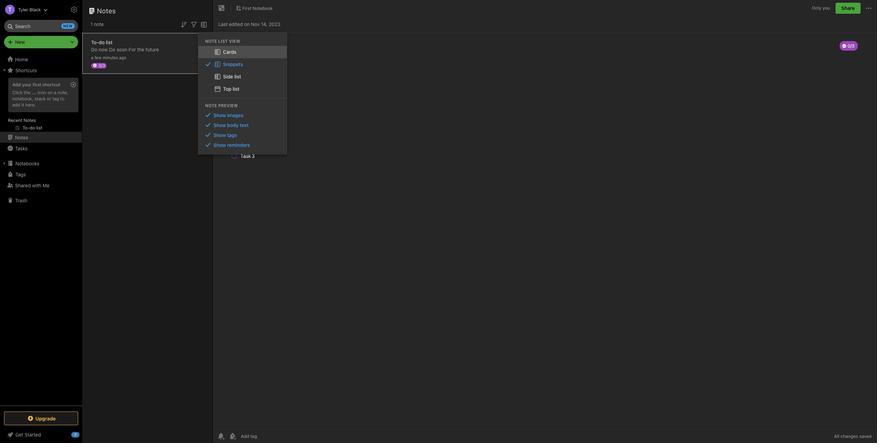 Task type: locate. For each thing, give the bounding box(es) containing it.
cards link
[[198, 46, 287, 58]]

shared with me
[[15, 182, 49, 188]]

0 horizontal spatial the
[[24, 90, 30, 95]]

1 horizontal spatial do
[[109, 46, 115, 52]]

list
[[106, 39, 113, 45], [234, 74, 241, 79], [233, 86, 239, 92]]

1 show from the top
[[213, 112, 226, 118]]

1 dropdown list menu from the top
[[198, 46, 287, 95]]

show for show tags
[[213, 132, 226, 138]]

0/3
[[99, 63, 105, 68]]

1 horizontal spatial on
[[244, 21, 250, 27]]

do up minutes
[[109, 46, 115, 52]]

it
[[21, 102, 24, 108]]

1 vertical spatial on
[[47, 90, 53, 95]]

View options field
[[198, 20, 208, 29]]

Search text field
[[9, 20, 73, 32]]

for
[[129, 46, 136, 52]]

1 vertical spatial a
[[54, 90, 56, 95]]

2 show from the top
[[213, 122, 226, 128]]

on
[[244, 21, 250, 27], [47, 90, 53, 95]]

tags button
[[0, 169, 82, 180]]

dropdown list menu
[[198, 46, 287, 95], [198, 110, 287, 150]]

notes up tasks
[[15, 134, 28, 140]]

notes right the recent
[[24, 118, 36, 123]]

last edited on nov 14, 2023
[[218, 21, 280, 27]]

1
[[90, 21, 93, 27]]

snippets
[[223, 61, 243, 67]]

14,
[[261, 21, 267, 27]]

stack
[[34, 96, 46, 101]]

all changes saved
[[834, 434, 872, 439]]

the inside to-do list do now do soon for the future
[[137, 46, 144, 52]]

shortcut
[[42, 82, 60, 87]]

show images
[[213, 112, 243, 118]]

side list link
[[198, 70, 287, 83]]

on up or
[[47, 90, 53, 95]]

do
[[91, 46, 97, 52], [109, 46, 115, 52]]

1 vertical spatial dropdown list menu
[[198, 110, 287, 150]]

a up the tag
[[54, 90, 56, 95]]

note window element
[[213, 0, 877, 443]]

list right side
[[234, 74, 241, 79]]

1 vertical spatial note
[[205, 103, 217, 108]]

2 note from the top
[[205, 103, 217, 108]]

new search field
[[9, 20, 75, 32]]

show inside show body text link
[[213, 122, 226, 128]]

on left nov
[[244, 21, 250, 27]]

shortcuts button
[[0, 65, 82, 76]]

add filters image
[[190, 20, 198, 29]]

preview
[[218, 103, 238, 108]]

first notebook
[[242, 5, 273, 11]]

a
[[91, 55, 93, 60], [54, 90, 56, 95]]

list for side list
[[234, 74, 241, 79]]

do down to- at the top of page
[[91, 46, 97, 52]]

started
[[25, 432, 41, 438]]

notes up the note
[[97, 7, 116, 15]]

share
[[841, 5, 855, 11]]

top list link
[[198, 83, 287, 95]]

to-
[[91, 39, 99, 45]]

a inside the icon on a note, notebook, stack or tag to add it here.
[[54, 90, 56, 95]]

icon on a note, notebook, stack or tag to add it here.
[[12, 90, 68, 108]]

show inside show reminders link
[[213, 142, 226, 148]]

to-do list do now do soon for the future
[[91, 39, 159, 52]]

only
[[812, 5, 821, 11]]

list right top
[[233, 86, 239, 92]]

a left few
[[91, 55, 93, 60]]

1 vertical spatial notes
[[24, 118, 36, 123]]

ago
[[119, 55, 126, 60]]

trash
[[15, 198, 27, 203]]

show reminders link
[[198, 140, 287, 150]]

note,
[[57, 90, 68, 95]]

add a reminder image
[[217, 432, 225, 441]]

notebooks
[[15, 161, 39, 166]]

0 horizontal spatial a
[[54, 90, 56, 95]]

side list
[[223, 74, 241, 79]]

tree
[[0, 54, 82, 406]]

me
[[43, 182, 49, 188]]

home
[[15, 56, 28, 62]]

side
[[223, 74, 233, 79]]

new
[[63, 24, 73, 28]]

expand notebooks image
[[2, 161, 7, 166]]

1 note from the top
[[205, 39, 217, 44]]

black
[[30, 7, 41, 12]]

show body text
[[213, 122, 249, 128]]

0 vertical spatial list
[[106, 39, 113, 45]]

expand note image
[[218, 4, 226, 12]]

top
[[223, 86, 231, 92]]

note left "list"
[[205, 39, 217, 44]]

1 vertical spatial list
[[234, 74, 241, 79]]

2 dropdown list menu from the top
[[198, 110, 287, 150]]

minutes
[[103, 55, 118, 60]]

the left '...'
[[24, 90, 30, 95]]

upgrade button
[[4, 412, 78, 425]]

0 vertical spatial note
[[205, 39, 217, 44]]

on inside note window element
[[244, 21, 250, 27]]

show down note preview
[[213, 112, 226, 118]]

tags
[[15, 171, 26, 177]]

tag
[[52, 96, 59, 101]]

3 show from the top
[[213, 132, 226, 138]]

4 show from the top
[[213, 142, 226, 148]]

2 vertical spatial list
[[233, 86, 239, 92]]

group
[[0, 76, 82, 135]]

note
[[205, 39, 217, 44], [205, 103, 217, 108]]

list inside to-do list do now do soon for the future
[[106, 39, 113, 45]]

1 horizontal spatial a
[[91, 55, 93, 60]]

group containing add your first shortcut
[[0, 76, 82, 135]]

your
[[22, 82, 31, 87]]

0 horizontal spatial do
[[91, 46, 97, 52]]

0 vertical spatial the
[[137, 46, 144, 52]]

show for show images
[[213, 112, 226, 118]]

Add filters field
[[190, 20, 198, 29]]

0 vertical spatial dropdown list menu
[[198, 46, 287, 95]]

settings image
[[70, 5, 78, 14]]

edited
[[229, 21, 243, 27]]

notebooks link
[[0, 158, 82, 169]]

show down show tags
[[213, 142, 226, 148]]

note for note list view
[[205, 39, 217, 44]]

list right do
[[106, 39, 113, 45]]

1 horizontal spatial the
[[137, 46, 144, 52]]

1 vertical spatial the
[[24, 90, 30, 95]]

few
[[95, 55, 101, 60]]

the right for on the top of page
[[137, 46, 144, 52]]

tree containing home
[[0, 54, 82, 406]]

show inside 'show images' link
[[213, 112, 226, 118]]

show
[[213, 112, 226, 118], [213, 122, 226, 128], [213, 132, 226, 138], [213, 142, 226, 148]]

show inside show tags link
[[213, 132, 226, 138]]

get started
[[15, 432, 41, 438]]

click to collapse image
[[80, 431, 85, 439]]

the
[[137, 46, 144, 52], [24, 90, 30, 95]]

show up show tags
[[213, 122, 226, 128]]

show left tags
[[213, 132, 226, 138]]

0 vertical spatial on
[[244, 21, 250, 27]]

0 horizontal spatial on
[[47, 90, 53, 95]]

note left the preview
[[205, 103, 217, 108]]

show body text link
[[198, 120, 287, 130]]

changes
[[841, 434, 858, 439]]



Task type: vqa. For each thing, say whether or not it's contained in the screenshot.
"Show" inside Show reminders link
no



Task type: describe. For each thing, give the bounding box(es) containing it.
dropdown list menu containing show images
[[198, 110, 287, 150]]

note
[[94, 21, 104, 27]]

show tags link
[[198, 130, 287, 140]]

add
[[12, 102, 20, 108]]

do
[[99, 39, 105, 45]]

get
[[15, 432, 23, 438]]

2023
[[269, 21, 280, 27]]

show tags
[[213, 132, 237, 138]]

body
[[227, 122, 239, 128]]

click
[[12, 90, 23, 95]]

home link
[[0, 54, 82, 65]]

now
[[99, 46, 108, 52]]

first
[[33, 82, 41, 87]]

text
[[240, 122, 249, 128]]

images
[[227, 112, 243, 118]]

with
[[32, 182, 41, 188]]

Help and Learning task checklist field
[[0, 430, 82, 441]]

shortcuts
[[15, 67, 37, 73]]

Account field
[[0, 3, 48, 16]]

trash link
[[0, 195, 82, 206]]

future
[[146, 46, 159, 52]]

notes link
[[0, 132, 82, 143]]

a few minutes ago
[[91, 55, 126, 60]]

share button
[[836, 3, 861, 14]]

0 vertical spatial notes
[[97, 7, 116, 15]]

7
[[74, 433, 76, 437]]

notebook
[[253, 5, 273, 11]]

reminders
[[227, 142, 250, 148]]

here.
[[25, 102, 36, 108]]

to
[[60, 96, 64, 101]]

notebook,
[[12, 96, 33, 101]]

more actions image
[[865, 4, 873, 12]]

add
[[12, 82, 21, 87]]

2 do from the left
[[109, 46, 115, 52]]

soon
[[117, 46, 127, 52]]

Add tag field
[[240, 433, 292, 440]]

...
[[32, 90, 36, 95]]

dropdown list menu containing cards
[[198, 46, 287, 95]]

recent notes
[[8, 118, 36, 123]]

More actions field
[[865, 3, 873, 14]]

upgrade
[[35, 416, 56, 422]]

shared
[[15, 182, 31, 188]]

note list view
[[205, 39, 240, 44]]

or
[[47, 96, 51, 101]]

list
[[218, 39, 228, 44]]

Sort options field
[[180, 20, 188, 29]]

note for note preview
[[205, 103, 217, 108]]

cards
[[223, 49, 236, 55]]

note preview
[[205, 103, 238, 108]]

0 vertical spatial a
[[91, 55, 93, 60]]

saved
[[859, 434, 872, 439]]

new button
[[4, 36, 78, 48]]

tyler
[[18, 7, 28, 12]]

list for top list
[[233, 86, 239, 92]]

tags
[[227, 132, 237, 138]]

you
[[823, 5, 830, 11]]

cards menu item
[[198, 46, 287, 58]]

first notebook button
[[234, 3, 275, 13]]

top list
[[223, 86, 239, 92]]

nov
[[251, 21, 260, 27]]

shared with me link
[[0, 180, 82, 191]]

view
[[229, 39, 240, 44]]

snippets link
[[198, 58, 287, 70]]

show for show reminders
[[213, 142, 226, 148]]

show for show body text
[[213, 122, 226, 128]]

2 vertical spatial notes
[[15, 134, 28, 140]]

1 note
[[90, 21, 104, 27]]

icon
[[37, 90, 46, 95]]

tasks
[[15, 145, 28, 151]]

add tag image
[[229, 432, 237, 441]]

1 do from the left
[[91, 46, 97, 52]]

recent
[[8, 118, 22, 123]]

last
[[218, 21, 228, 27]]

all
[[834, 434, 839, 439]]

only you
[[812, 5, 830, 11]]

add your first shortcut
[[12, 82, 60, 87]]

show reminders
[[213, 142, 250, 148]]

on inside the icon on a note, notebook, stack or tag to add it here.
[[47, 90, 53, 95]]

tasks button
[[0, 143, 82, 154]]

tyler black
[[18, 7, 41, 12]]

Note Editor text field
[[213, 33, 877, 429]]

click the ...
[[12, 90, 36, 95]]

new
[[15, 39, 25, 45]]



